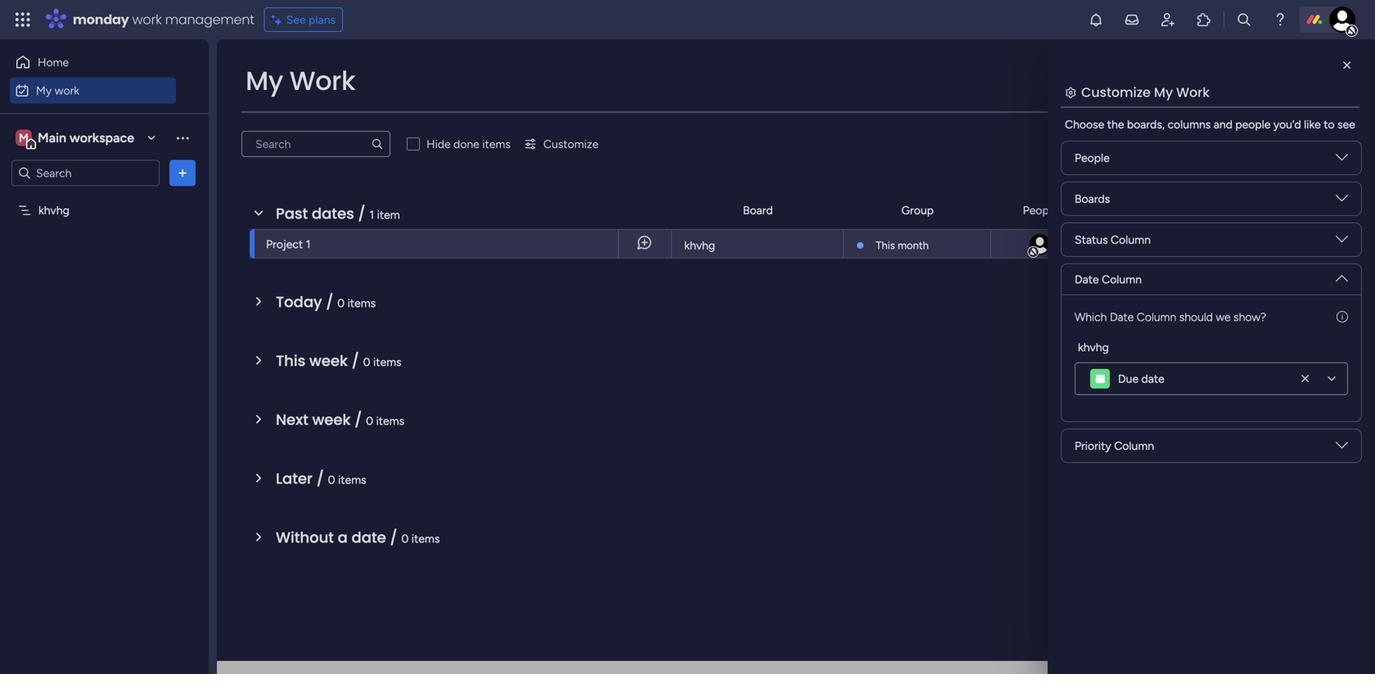 Task type: locate. For each thing, give the bounding box(es) containing it.
monday work management
[[73, 10, 254, 29]]

date up 15,
[[1135, 203, 1159, 217]]

Filter dashboard by text search field
[[242, 131, 391, 157]]

project
[[266, 237, 303, 251]]

items inside 'this week / 0 items'
[[373, 355, 402, 369]]

1 vertical spatial week
[[312, 410, 351, 431]]

past dates / 1 item
[[276, 203, 400, 224]]

09:00
[[1155, 237, 1184, 251]]

0 inside 'this week / 0 items'
[[363, 355, 371, 369]]

my down home
[[36, 84, 52, 97]]

0 horizontal spatial people
[[1023, 203, 1058, 217]]

0 horizontal spatial my
[[36, 84, 52, 97]]

1 inside the past dates / 1 item
[[370, 208, 374, 222]]

0 horizontal spatial status
[[1075, 233, 1108, 247]]

and
[[1214, 118, 1233, 131]]

items inside today / 0 items
[[348, 296, 376, 310]]

work right monday
[[132, 10, 162, 29]]

search image
[[371, 138, 384, 151]]

search everything image
[[1236, 11, 1253, 28]]

1 horizontal spatial date
[[1142, 372, 1165, 386]]

2 vertical spatial khvhg
[[1078, 341, 1109, 355]]

without
[[276, 528, 334, 549]]

1 right the project
[[306, 237, 311, 251]]

khvhg inside group
[[1078, 341, 1109, 355]]

0 vertical spatial dapulse dropdown down arrow image
[[1336, 151, 1349, 170]]

boards,
[[1128, 118, 1165, 131]]

1 horizontal spatial status
[[1245, 203, 1278, 217]]

date
[[1135, 203, 1159, 217], [1075, 273, 1099, 287], [1110, 310, 1134, 324]]

1 horizontal spatial date
[[1110, 310, 1134, 324]]

my inside main content
[[1154, 83, 1173, 102]]

status
[[1245, 203, 1278, 217], [1075, 233, 1108, 247]]

1 horizontal spatial khvhg
[[685, 239, 716, 253]]

next week / 0 items
[[276, 410, 405, 431]]

2 horizontal spatial khvhg
[[1078, 341, 1109, 355]]

work for my
[[55, 84, 80, 97]]

0 up the next week / 0 items
[[363, 355, 371, 369]]

0 vertical spatial date
[[1142, 372, 1165, 386]]

0 right later
[[328, 473, 335, 487]]

option
[[0, 196, 209, 199]]

main
[[38, 130, 66, 146]]

column
[[1111, 233, 1151, 247], [1102, 273, 1142, 287], [1137, 310, 1177, 324], [1115, 439, 1155, 453]]

week right next
[[312, 410, 351, 431]]

1 vertical spatial dapulse dropdown down arrow image
[[1336, 233, 1349, 252]]

column right v2 overdue deadline icon
[[1111, 233, 1151, 247]]

v2 overdue deadline image
[[1096, 236, 1109, 252]]

1 dapulse dropdown down arrow image from the top
[[1336, 192, 1349, 211]]

2 dapulse dropdown down arrow image from the top
[[1336, 233, 1349, 252]]

0 vertical spatial date
[[1135, 203, 1159, 217]]

my down see plans button
[[246, 63, 283, 99]]

items
[[483, 137, 511, 151], [348, 296, 376, 310], [373, 355, 402, 369], [376, 414, 405, 428], [338, 473, 366, 487], [412, 532, 440, 546]]

0 horizontal spatial date
[[1075, 273, 1099, 287]]

1 vertical spatial date
[[352, 528, 386, 549]]

done
[[454, 137, 480, 151]]

status for status column
[[1075, 233, 1108, 247]]

date right a
[[352, 528, 386, 549]]

1 left item
[[370, 208, 374, 222]]

nov
[[1117, 237, 1137, 251]]

main workspace
[[38, 130, 134, 146]]

/ right today
[[326, 292, 334, 313]]

Search in workspace field
[[34, 164, 137, 183]]

1 horizontal spatial 1
[[370, 208, 374, 222]]

m
[[19, 131, 29, 145]]

column down nov
[[1102, 273, 1142, 287]]

1 horizontal spatial customize
[[1082, 83, 1151, 102]]

0 inside today / 0 items
[[337, 296, 345, 310]]

1 vertical spatial date
[[1075, 273, 1099, 287]]

0 down 'this week / 0 items'
[[366, 414, 373, 428]]

/ right later
[[317, 469, 324, 490]]

work up columns
[[1177, 83, 1210, 102]]

dapulse dropdown down arrow image
[[1336, 192, 1349, 211], [1336, 266, 1349, 285], [1336, 440, 1349, 458]]

dapulse dropdown down arrow image
[[1336, 151, 1349, 170], [1336, 233, 1349, 252]]

this
[[876, 239, 895, 252], [276, 351, 306, 372]]

board
[[743, 203, 773, 217]]

main content containing past dates /
[[217, 39, 1376, 675]]

1 vertical spatial khvhg
[[685, 239, 716, 253]]

date right which
[[1110, 310, 1134, 324]]

1
[[370, 208, 374, 222], [306, 237, 311, 251]]

main content
[[217, 39, 1376, 675]]

later / 0 items
[[276, 469, 366, 490]]

1 vertical spatial work
[[55, 84, 80, 97]]

later
[[276, 469, 313, 490]]

0 right a
[[402, 532, 409, 546]]

0 vertical spatial this
[[876, 239, 895, 252]]

2 horizontal spatial my
[[1154, 83, 1173, 102]]

which date column should we show?
[[1075, 310, 1267, 324]]

monday
[[73, 10, 129, 29]]

column right priority
[[1115, 439, 1155, 453]]

0 inside without a date / 0 items
[[402, 532, 409, 546]]

15,
[[1139, 237, 1152, 251]]

1 horizontal spatial my
[[246, 63, 283, 99]]

my
[[246, 63, 283, 99], [1154, 83, 1173, 102], [36, 84, 52, 97]]

0 vertical spatial people
[[1075, 151, 1110, 165]]

home button
[[10, 49, 176, 75]]

my for my work
[[246, 63, 283, 99]]

help image
[[1272, 11, 1289, 28]]

khvhg
[[38, 203, 69, 217], [685, 239, 716, 253], [1078, 341, 1109, 355]]

date up which
[[1075, 273, 1099, 287]]

2 dapulse dropdown down arrow image from the top
[[1336, 266, 1349, 285]]

1 horizontal spatial work
[[1177, 83, 1210, 102]]

0 horizontal spatial customize
[[544, 137, 599, 151]]

prio
[[1358, 203, 1376, 217]]

1 vertical spatial customize
[[544, 137, 599, 151]]

options image
[[174, 165, 191, 181]]

date right due
[[1142, 372, 1165, 386]]

priority
[[1075, 439, 1112, 453]]

customize
[[1082, 83, 1151, 102], [544, 137, 599, 151]]

2 horizontal spatial date
[[1135, 203, 1159, 217]]

notifications image
[[1088, 11, 1105, 28]]

work inside button
[[55, 84, 80, 97]]

0
[[337, 296, 345, 310], [363, 355, 371, 369], [366, 414, 373, 428], [328, 473, 335, 487], [402, 532, 409, 546]]

work
[[290, 63, 355, 99], [1177, 83, 1210, 102]]

people down "choose"
[[1075, 151, 1110, 165]]

this up next
[[276, 351, 306, 372]]

0 horizontal spatial work
[[290, 63, 355, 99]]

customize my work
[[1082, 83, 1210, 102]]

customize inside button
[[544, 137, 599, 151]]

this for month
[[876, 239, 895, 252]]

invite members image
[[1160, 11, 1177, 28]]

select product image
[[15, 11, 31, 28]]

see
[[1338, 118, 1356, 131]]

0 horizontal spatial 1
[[306, 237, 311, 251]]

2 vertical spatial dapulse dropdown down arrow image
[[1336, 440, 1349, 458]]

this month
[[876, 239, 929, 252]]

dapulse dropdown down arrow image up v2 info icon
[[1336, 233, 1349, 252]]

khvhg for khvhg group at the right bottom of the page
[[1078, 341, 1109, 355]]

khvhg for khvhg link
[[685, 239, 716, 253]]

work down plans
[[290, 63, 355, 99]]

am
[[1187, 237, 1203, 251]]

0 horizontal spatial khvhg
[[38, 203, 69, 217]]

this left month
[[876, 239, 895, 252]]

which
[[1075, 310, 1107, 324]]

date
[[1142, 372, 1165, 386], [352, 528, 386, 549]]

a
[[338, 528, 348, 549]]

0 vertical spatial week
[[309, 351, 348, 372]]

week for this
[[309, 351, 348, 372]]

1 vertical spatial this
[[276, 351, 306, 372]]

/ down 'this week / 0 items'
[[355, 410, 362, 431]]

None search field
[[242, 131, 391, 157]]

my for my work
[[36, 84, 52, 97]]

week down today / 0 items
[[309, 351, 348, 372]]

0 vertical spatial work
[[132, 10, 162, 29]]

/
[[358, 203, 366, 224], [326, 292, 334, 313], [352, 351, 359, 372], [355, 410, 362, 431], [317, 469, 324, 490], [390, 528, 398, 549]]

my up boards,
[[1154, 83, 1173, 102]]

my inside button
[[36, 84, 52, 97]]

1 vertical spatial dapulse dropdown down arrow image
[[1336, 266, 1349, 285]]

work for monday
[[132, 10, 162, 29]]

khvhg group
[[1075, 339, 1349, 395]]

0 vertical spatial customize
[[1082, 83, 1151, 102]]

0 vertical spatial status
[[1245, 203, 1278, 217]]

hide done items
[[427, 137, 511, 151]]

0 horizontal spatial this
[[276, 351, 306, 372]]

3 dapulse dropdown down arrow image from the top
[[1336, 440, 1349, 458]]

0 horizontal spatial work
[[55, 84, 80, 97]]

item
[[377, 208, 400, 222]]

gary orlando image
[[1028, 233, 1053, 257]]

work down home
[[55, 84, 80, 97]]

khvhg link
[[682, 230, 834, 260]]

week
[[309, 351, 348, 372], [312, 410, 351, 431]]

0 vertical spatial khvhg
[[38, 203, 69, 217]]

without a date / 0 items
[[276, 528, 440, 549]]

dapulse dropdown down arrow image down see
[[1336, 151, 1349, 170]]

0 right today
[[337, 296, 345, 310]]

1 dapulse dropdown down arrow image from the top
[[1336, 151, 1349, 170]]

items inside later / 0 items
[[338, 473, 366, 487]]

people
[[1236, 118, 1271, 131]]

1 vertical spatial people
[[1023, 203, 1058, 217]]

dates
[[312, 203, 354, 224]]

status for status
[[1245, 203, 1278, 217]]

customize for customize my work
[[1082, 83, 1151, 102]]

1 vertical spatial status
[[1075, 233, 1108, 247]]

you'd
[[1274, 118, 1302, 131]]

people
[[1075, 151, 1110, 165], [1023, 203, 1058, 217]]

0 vertical spatial dapulse dropdown down arrow image
[[1336, 192, 1349, 211]]

customize button
[[517, 131, 605, 157]]

1 horizontal spatial work
[[132, 10, 162, 29]]

date column
[[1075, 273, 1142, 287]]

0 vertical spatial 1
[[370, 208, 374, 222]]

1 horizontal spatial this
[[876, 239, 895, 252]]

people up gary orlando icon at the right of the page
[[1023, 203, 1058, 217]]

work
[[132, 10, 162, 29], [55, 84, 80, 97]]



Task type: vqa. For each thing, say whether or not it's contained in the screenshot.
we
yes



Task type: describe. For each thing, give the bounding box(es) containing it.
today / 0 items
[[276, 292, 376, 313]]

status column
[[1075, 233, 1151, 247]]

workspace selection element
[[16, 128, 137, 149]]

month
[[898, 239, 929, 252]]

column for priority column
[[1115, 439, 1155, 453]]

column for date column
[[1102, 273, 1142, 287]]

group
[[902, 203, 934, 217]]

the
[[1108, 118, 1125, 131]]

dapulse dropdown down arrow image for status column
[[1336, 233, 1349, 252]]

0 inside the next week / 0 items
[[366, 414, 373, 428]]

khvhg heading
[[1078, 339, 1109, 356]]

boards
[[1075, 192, 1111, 206]]

next
[[276, 410, 309, 431]]

column for status column
[[1111, 233, 1151, 247]]

past
[[276, 203, 308, 224]]

should
[[1180, 310, 1213, 324]]

column left should
[[1137, 310, 1177, 324]]

like
[[1305, 118, 1321, 131]]

date for date
[[1135, 203, 1159, 217]]

workspace
[[70, 130, 134, 146]]

date inside khvhg group
[[1142, 372, 1165, 386]]

my work button
[[10, 77, 176, 104]]

week for next
[[312, 410, 351, 431]]

choose
[[1065, 118, 1105, 131]]

/ right a
[[390, 528, 398, 549]]

none search field inside main content
[[242, 131, 391, 157]]

0 horizontal spatial date
[[352, 528, 386, 549]]

project 1
[[266, 237, 311, 251]]

dapulse dropdown down arrow image for priority column
[[1336, 440, 1349, 458]]

apps image
[[1196, 11, 1213, 28]]

this week / 0 items
[[276, 351, 402, 372]]

show?
[[1234, 310, 1267, 324]]

items inside the next week / 0 items
[[376, 414, 405, 428]]

home
[[38, 55, 69, 69]]

dapulse dropdown down arrow image for people
[[1336, 151, 1349, 170]]

see plans
[[286, 13, 336, 27]]

gary orlando image
[[1330, 7, 1356, 33]]

2 vertical spatial date
[[1110, 310, 1134, 324]]

my work
[[36, 84, 80, 97]]

work inside main content
[[1177, 83, 1210, 102]]

due date
[[1119, 372, 1165, 386]]

/ up the next week / 0 items
[[352, 351, 359, 372]]

items inside without a date / 0 items
[[412, 532, 440, 546]]

see plans button
[[264, 7, 343, 32]]

/ left item
[[358, 203, 366, 224]]

this for week
[[276, 351, 306, 372]]

workspace options image
[[174, 130, 191, 146]]

workspace image
[[16, 129, 32, 147]]

hide
[[427, 137, 451, 151]]

0 inside later / 0 items
[[328, 473, 335, 487]]

nov 15, 09:00 am
[[1117, 237, 1203, 251]]

1 horizontal spatial people
[[1075, 151, 1110, 165]]

my work
[[246, 63, 355, 99]]

inbox image
[[1124, 11, 1141, 28]]

management
[[165, 10, 254, 29]]

see
[[286, 13, 306, 27]]

to
[[1324, 118, 1335, 131]]

due
[[1119, 372, 1139, 386]]

dapulse dropdown down arrow image for date column
[[1336, 266, 1349, 285]]

date for date column
[[1075, 273, 1099, 287]]

today
[[276, 292, 322, 313]]

priority column
[[1075, 439, 1155, 453]]

1 vertical spatial 1
[[306, 237, 311, 251]]

choose the boards, columns and people you'd like to see
[[1065, 118, 1356, 131]]

khvhg inside list box
[[38, 203, 69, 217]]

dapulse dropdown down arrow image for boards
[[1336, 192, 1349, 211]]

customize for customize
[[544, 137, 599, 151]]

columns
[[1168, 118, 1211, 131]]

khvhg list box
[[0, 193, 209, 445]]

plans
[[309, 13, 336, 27]]

v2 info image
[[1337, 309, 1349, 326]]

we
[[1216, 310, 1231, 324]]



